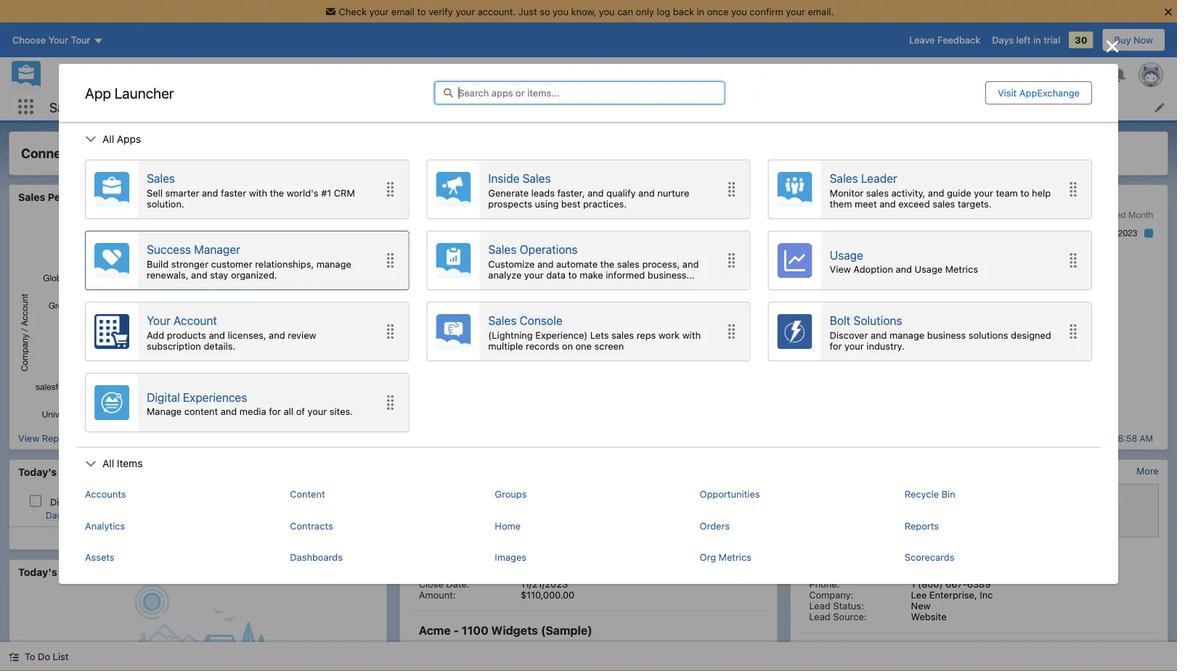 Task type: vqa. For each thing, say whether or not it's contained in the screenshot.
Phone:
yes



Task type: locate. For each thing, give the bounding box(es) containing it.
digital inside digital experiences manage content and media for all of your sites.
[[147, 391, 180, 405]]

assets link
[[85, 551, 273, 565]]

lee enterprise, inc
[[911, 590, 993, 601]]

the right automate
[[601, 259, 615, 270]]

you right once
[[732, 6, 747, 17]]

show more my leads records element
[[1137, 466, 1159, 477]]

my for my leads
[[855, 496, 872, 509]]

discover
[[830, 330, 868, 341]]

leads
[[532, 188, 555, 198]]

application
[[76, 154, 1101, 439]]

leads link down images link
[[495, 583, 683, 597]]

application containing sales
[[76, 154, 1101, 439]]

today's events
[[18, 567, 94, 579]]

1 vertical spatial text default image
[[85, 459, 97, 470]]

your inside sales leader monitor sales activity, and guide your team to help them meet and exceed sales targets.
[[974, 188, 994, 198]]

1 all from the top
[[102, 133, 114, 145]]

1 horizontal spatial operations
[[520, 243, 578, 257]]

targets.
[[958, 198, 992, 209]]

today's
[[18, 567, 57, 579]]

view inside usage view adoption and usage metrics
[[830, 264, 851, 275]]

1 horizontal spatial my
[[855, 496, 872, 509]]

1 vertical spatial of
[[1070, 434, 1079, 444]]

as
[[1057, 434, 1068, 444]]

organized.
[[231, 270, 277, 281]]

2 all from the top
[[102, 458, 114, 470]]

0 horizontal spatial digital
[[147, 391, 180, 405]]

2 sorted from the left
[[896, 512, 922, 522]]

1 horizontal spatial manage
[[412, 146, 461, 161]]

informed
[[606, 270, 645, 281]]

lead for lead status:
[[810, 601, 831, 612]]

1 lead from the top
[[810, 601, 831, 612]]

and inside usage view adoption and usage metrics
[[896, 264, 912, 275]]

acme
[[419, 550, 451, 564], [419, 624, 451, 638], [521, 642, 546, 653]]

sales inside 'sales operations customize and automate the sales process, and analyze your data to make informed business...'
[[488, 243, 517, 257]]

acme for acme (sample)
[[521, 642, 546, 653]]

list item
[[750, 94, 818, 121]]

0 vertical spatial leads link
[[142, 94, 185, 121]]

2 horizontal spatial with
[[683, 330, 701, 341]]

bolt
[[830, 314, 851, 328]]

0 vertical spatial pipeline
[[869, 146, 918, 161]]

(sample)
[[100, 497, 140, 508], [107, 511, 144, 521], [546, 550, 598, 564], [880, 550, 931, 564], [541, 624, 593, 638], [548, 642, 588, 653]]

experiences up content
[[183, 391, 247, 405]]

0 vertical spatial operations
[[520, 243, 578, 257]]

1 sorted from the left
[[505, 512, 532, 522]]

1 vertical spatial for
[[269, 407, 281, 417]]

0 vertical spatial reports link
[[680, 94, 731, 121]]

your right verify
[[456, 6, 475, 17]]

source:
[[833, 612, 867, 623]]

dashboards link down contracts link
[[290, 551, 478, 565]]

2 horizontal spatial you
[[732, 6, 747, 17]]

my left groups
[[465, 496, 482, 509]]

2 horizontal spatial to
[[1021, 188, 1030, 198]]

0 horizontal spatial manage
[[147, 407, 182, 417]]

0 horizontal spatial account
[[174, 314, 217, 328]]

manage left content
[[147, 407, 182, 417]]

build down 'success'
[[147, 259, 169, 270]]

content
[[290, 489, 325, 500]]

2 horizontal spatial home
[[495, 521, 521, 532]]

sorted
[[505, 512, 532, 522], [896, 512, 922, 522]]

$110,000.00
[[521, 590, 575, 601]]

list
[[98, 94, 1178, 121]]

of right as
[[1070, 434, 1079, 444]]

2+ for my opportunities
[[465, 512, 475, 522]]

text default image inside all apps dropdown button
[[85, 134, 97, 145]]

manage
[[317, 259, 352, 270], [890, 330, 925, 341]]

0 vertical spatial dashboards
[[599, 102, 652, 113]]

solutions
[[969, 330, 1009, 341]]

0 horizontal spatial manage
[[317, 259, 352, 270]]

0 horizontal spatial metrics
[[719, 552, 752, 563]]

dashboards link up all apps dropdown button
[[590, 94, 661, 121]]

and left review
[[269, 330, 285, 341]]

0 horizontal spatial home
[[107, 102, 133, 113]]

pipeline right team
[[438, 191, 478, 203]]

email
[[391, 6, 415, 17]]

2+ inside my opportunities 2+ items, sorted by opportunity name
[[465, 512, 475, 522]]

metrics right org
[[719, 552, 752, 563]]

text default image for all apps
[[85, 134, 97, 145]]

by for amy jordan (sample)
[[925, 512, 935, 522]]

confirm
[[750, 6, 784, 17]]

name inside "my leads 2+ items, sorted by name"
[[937, 512, 961, 522]]

items, up 'amy jordan (sample)'
[[868, 512, 893, 522]]

the inside sales sell smarter and faster with the world's #1 crm solution.
[[270, 188, 284, 198]]

2 text default image from the top
[[85, 459, 97, 470]]

sales for sales person activity
[[18, 191, 45, 203]]

1 vertical spatial to
[[1021, 188, 1030, 198]]

sorted inside "my leads 2+ items, sorted by name"
[[896, 512, 922, 522]]

- for 1100
[[454, 624, 459, 638]]

0 horizontal spatial view
[[18, 433, 39, 444]]

your inside "your account add products and licenses, and review subscription details."
[[147, 314, 171, 328]]

my inside "my leads 2+ items, sorted by name"
[[855, 496, 872, 509]]

0 horizontal spatial leads link
[[142, 94, 185, 121]]

operations inside 'sales operations customize and automate the sales process, and analyze your data to make informed business...'
[[520, 243, 578, 257]]

and left faster
[[202, 188, 218, 198]]

data
[[546, 270, 566, 281]]

my leads 2+ items, sorted by name
[[855, 496, 961, 522]]

1 horizontal spatial your
[[147, 314, 171, 328]]

- left 1,200
[[454, 550, 459, 564]]

david adelson (sample) link
[[46, 511, 144, 522]]

account name:
[[419, 642, 486, 653]]

analyze
[[488, 270, 522, 281]]

by left source
[[832, 191, 844, 203]]

0 vertical spatial for
[[830, 341, 842, 352]]

once
[[707, 6, 729, 17]]

1 vertical spatial acme
[[419, 624, 451, 638]]

operations down assets link
[[140, 584, 189, 595]]

items, inside my opportunities 2+ items, sorted by opportunity name
[[478, 512, 503, 522]]

0 horizontal spatial home link
[[98, 94, 142, 121]]

operations up data
[[520, 243, 578, 257]]

home down app launcher
[[107, 102, 133, 113]]

0 vertical spatial the
[[270, 188, 284, 198]]

for inside bolt solutions discover and manage business solutions designed for your industry.
[[830, 341, 842, 352]]

1 horizontal spatial experiences
[[321, 584, 374, 595]]

1 vertical spatial all
[[102, 458, 114, 470]]

status:
[[833, 601, 864, 612]]

usage up bolt solutions 'link'
[[915, 264, 943, 275]]

1 vertical spatial dashboards link
[[290, 551, 478, 565]]

sales inside sales leader monitor sales activity, and guide your team to help them meet and exceed sales targets.
[[830, 172, 858, 186]]

2 - from the top
[[454, 624, 459, 638]]

images
[[495, 552, 527, 563]]

and right adoption
[[896, 264, 912, 275]]

1 2+ from the left
[[465, 512, 475, 522]]

manage & close deals
[[412, 146, 550, 161]]

your
[[107, 146, 136, 161], [837, 146, 866, 161], [147, 314, 171, 328]]

sales
[[49, 99, 81, 115], [147, 172, 175, 186], [523, 172, 551, 186], [830, 172, 858, 186], [18, 191, 45, 203], [488, 243, 517, 257], [488, 314, 517, 328]]

1,200
[[462, 550, 494, 564]]

0 horizontal spatial build
[[147, 259, 169, 270]]

1 text default image from the top
[[85, 134, 97, 145]]

0 horizontal spatial pipeline
[[438, 191, 478, 203]]

1 horizontal spatial sorted
[[896, 512, 922, 522]]

0 vertical spatial -
[[454, 550, 459, 564]]

lead
[[810, 601, 831, 612], [810, 612, 831, 623]]

metrics inside usage view adoption and usage metrics
[[946, 264, 979, 275]]

1 horizontal spatial view
[[830, 264, 851, 275]]

the left world's
[[270, 188, 284, 198]]

dashboards link
[[590, 94, 661, 121], [290, 551, 478, 565]]

2+ up 1,200
[[465, 512, 475, 522]]

1 vertical spatial metrics
[[719, 552, 752, 563]]

1 vertical spatial experiences
[[321, 584, 374, 595]]

sales for sales operations customize and automate the sales process, and analyze your data to make informed business...
[[488, 243, 517, 257]]

close date:
[[419, 579, 470, 590]]

monitor
[[830, 188, 864, 198]]

1 horizontal spatial items,
[[868, 512, 893, 522]]

usage link
[[830, 247, 979, 264]]

manage left & on the top of page
[[412, 146, 461, 161]]

experiences for digital experiences manage content and media for all of your sites.
[[183, 391, 247, 405]]

0 horizontal spatial of
[[296, 407, 305, 417]]

your inside digital experiences manage content and media for all of your sites.
[[308, 407, 327, 417]]

all left items
[[102, 458, 114, 470]]

1 vertical spatial manage
[[147, 407, 182, 417]]

dashboards inside list item
[[599, 102, 652, 113]]

0 vertical spatial all
[[102, 133, 114, 145]]

home for leftmost home link
[[107, 102, 133, 113]]

1 horizontal spatial 2+
[[855, 512, 866, 522]]

account left name:
[[419, 642, 455, 653]]

using
[[535, 198, 559, 209]]

leads down launcher
[[150, 102, 177, 113]]

0 horizontal spatial sorted
[[505, 512, 532, 522]]

list
[[53, 652, 69, 663]]

sales inside sales console (lightning experience) lets sales reps work with multiple records on one screen
[[612, 330, 634, 341]]

text default image
[[85, 134, 97, 145], [85, 459, 97, 470]]

pipeline up leader
[[869, 146, 918, 161]]

adelson
[[71, 511, 104, 521]]

your up leader
[[837, 146, 866, 161]]

1 horizontal spatial leads link
[[495, 583, 683, 597]]

home up acme - 1,200 widgets (sample)
[[495, 521, 521, 532]]

with right faster
[[249, 188, 267, 198]]

1 name from the left
[[598, 512, 622, 522]]

view left report
[[18, 433, 39, 444]]

you right the so
[[553, 6, 569, 17]]

customize
[[488, 259, 535, 270]]

know,
[[571, 6, 597, 17]]

your left data
[[524, 270, 544, 281]]

2+ inside "my leads 2+ items, sorted by name"
[[855, 512, 866, 522]]

operations
[[520, 243, 578, 257], [140, 584, 189, 595]]

am
[[1140, 434, 1154, 444]]

text default image
[[9, 653, 19, 663]]

today's
[[18, 466, 57, 478]]

2 name from the left
[[937, 512, 961, 522]]

items, inside "my leads 2+ items, sorted by name"
[[868, 512, 893, 522]]

home link down 'groups' link
[[495, 519, 683, 534]]

your down all apps
[[107, 146, 136, 161]]

0 vertical spatial reports
[[688, 102, 723, 113]]

1 vertical spatial reports
[[905, 521, 939, 532]]

to
[[417, 6, 426, 17], [1021, 188, 1030, 198], [568, 270, 577, 281]]

digital for digital experiences home
[[290, 584, 318, 595]]

0 horizontal spatial 2+
[[465, 512, 475, 522]]

my inside my opportunities 2+ items, sorted by opportunity name
[[465, 496, 482, 509]]

2 2+ from the left
[[855, 512, 866, 522]]

console
[[520, 314, 563, 328]]

1 horizontal spatial for
[[830, 341, 842, 352]]

manager
[[194, 243, 240, 257]]

lets
[[590, 330, 609, 341]]

items, down groups
[[478, 512, 503, 522]]

help
[[1032, 188, 1051, 198]]

1 horizontal spatial dashboards
[[599, 102, 652, 113]]

1 vertical spatial manage
[[890, 330, 925, 341]]

reports inside list
[[688, 102, 723, 113]]

all up connect with your customers
[[102, 133, 114, 145]]

acme for acme - 1,200 widgets (sample)
[[419, 550, 451, 564]]

the inside 'sales operations customize and automate the sales process, and analyze your data to make informed business...'
[[601, 259, 615, 270]]

0 vertical spatial usage
[[830, 249, 864, 262]]

leads link up customers
[[142, 94, 185, 121]]

visit appexchange button
[[986, 81, 1093, 105]]

1 vertical spatial reports link
[[905, 519, 1093, 534]]

list containing home
[[98, 94, 1178, 121]]

with right 'work'
[[683, 330, 701, 341]]

buy now
[[1115, 35, 1154, 45]]

group
[[979, 67, 1009, 84]]

leads left them
[[799, 191, 829, 203]]

metrics up bolt solutions 'link'
[[946, 264, 979, 275]]

2 horizontal spatial by
[[925, 512, 935, 522]]

0 horizontal spatial you
[[553, 6, 569, 17]]

3 you from the left
[[732, 6, 747, 17]]

text default image inside all items dropdown button
[[85, 459, 97, 470]]

- up account name:
[[454, 624, 459, 638]]

1 horizontal spatial digital
[[290, 584, 318, 595]]

0 vertical spatial with
[[77, 146, 104, 161]]

reports for the left 'reports' link
[[688, 102, 723, 113]]

background
[[85, 584, 138, 595]]

text default image up connect with your customers
[[85, 134, 97, 145]]

0 horizontal spatial with
[[77, 146, 104, 161]]

by inside my opportunities 2+ items, sorted by opportunity name
[[534, 512, 544, 522]]

accounts link
[[85, 488, 273, 502]]

experiences down the contracts at the bottom of page
[[321, 584, 374, 595]]

home left amount:
[[377, 584, 403, 595]]

view report
[[18, 433, 72, 444]]

1 vertical spatial home link
[[495, 519, 683, 534]]

2 you from the left
[[599, 6, 615, 17]]

close left "date:"
[[419, 579, 444, 590]]

lead for lead source:
[[810, 612, 831, 623]]

in right the left
[[1034, 35, 1041, 45]]

by for acme - 1,200 widgets (sample)
[[534, 512, 544, 522]]

1 vertical spatial -
[[454, 624, 459, 638]]

1 - from the top
[[454, 550, 459, 564]]

sales up customize
[[488, 243, 517, 257]]

view
[[830, 264, 851, 275], [18, 433, 39, 444]]

trial
[[1044, 35, 1061, 45]]

leave feedback link
[[910, 35, 981, 45]]

1 horizontal spatial dashboards link
[[590, 94, 661, 121]]

to right email
[[417, 6, 426, 17]]

opportunities up orders at bottom
[[700, 489, 760, 500]]

2 items, from the left
[[868, 512, 893, 522]]

0 horizontal spatial close
[[419, 579, 444, 590]]

text default image left all items
[[85, 459, 97, 470]]

widgets right 1100
[[491, 624, 538, 638]]

sales left 'process,'
[[617, 259, 640, 270]]

sales up monitor
[[830, 172, 858, 186]]

for inside digital experiences manage content and media for all of your sites.
[[269, 407, 281, 417]]

text default image for all items
[[85, 459, 97, 470]]

home for bottommost home link
[[495, 521, 521, 532]]

1 horizontal spatial you
[[599, 6, 615, 17]]

by inside "my leads 2+ items, sorted by name"
[[925, 512, 935, 522]]

1 horizontal spatial pipeline
[[869, 146, 918, 161]]

generate
[[488, 188, 529, 198]]

reports right dashboards list item
[[688, 102, 723, 113]]

make
[[580, 270, 603, 281]]

0 vertical spatial text default image
[[85, 134, 97, 145]]

digital down the contracts at the bottom of page
[[290, 584, 318, 595]]

your left sites.
[[308, 407, 327, 417]]

2 vertical spatial acme
[[521, 642, 546, 653]]

sales for sales sell smarter and faster with the world's #1 crm solution.
[[147, 172, 175, 186]]

1 items, from the left
[[478, 512, 503, 522]]

0 horizontal spatial by
[[534, 512, 544, 522]]

social
[[905, 584, 931, 595]]

digital experiences manage content and media for all of your sites.
[[147, 391, 353, 417]]

sales for sales leader monitor sales activity, and guide your team to help them meet and exceed sales targets.
[[830, 172, 858, 186]]

account up products
[[174, 314, 217, 328]]

0 vertical spatial home
[[107, 102, 133, 113]]

multiple
[[488, 341, 523, 352]]

acme down the acme - 1100 widgets (sample)
[[521, 642, 546, 653]]

0 horizontal spatial dashboards
[[290, 552, 343, 563]]

acme up close date:
[[419, 550, 451, 564]]

items,
[[478, 512, 503, 522], [868, 512, 893, 522]]

as of today at 8:​58 am
[[1057, 434, 1154, 444]]

0 horizontal spatial experiences
[[183, 391, 247, 405]]

and inside digital experiences manage content and media for all of your sites.
[[221, 407, 237, 417]]

sales up (lightning
[[488, 314, 517, 328]]

for left all at the left bottom of page
[[269, 407, 281, 417]]

sell
[[147, 188, 163, 198]]

check
[[339, 6, 367, 17]]

by left opportunity
[[534, 512, 544, 522]]

sorted for leads
[[896, 512, 922, 522]]

build
[[802, 146, 834, 161], [147, 259, 169, 270]]

your down bolt
[[845, 341, 864, 352]]

1 vertical spatial view
[[18, 433, 39, 444]]

1 vertical spatial widgets
[[491, 624, 538, 638]]

operations inside 'background operations' link
[[140, 584, 189, 595]]

your left email
[[369, 6, 389, 17]]

0 vertical spatial in
[[697, 6, 705, 17]]

of
[[296, 407, 305, 417], [1070, 434, 1079, 444]]

to left help
[[1021, 188, 1030, 198]]

my for my opportunities
[[465, 496, 482, 509]]

widgets up 11/21/2023
[[496, 550, 543, 564]]

experiences inside digital experiences manage content and media for all of your sites.
[[183, 391, 247, 405]]

1 horizontal spatial the
[[601, 259, 615, 270]]

feedback
[[938, 35, 981, 45]]

sorted inside my opportunities 2+ items, sorted by opportunity name
[[505, 512, 532, 522]]

1 vertical spatial digital
[[290, 584, 318, 595]]

sales console (lightning experience) lets sales reps work with multiple records on one screen
[[488, 314, 701, 352]]

sales inside sales console (lightning experience) lets sales reps work with multiple records on one screen
[[488, 314, 517, 328]]

0 horizontal spatial opportunities
[[484, 496, 563, 509]]

usage up adoption
[[830, 249, 864, 262]]

leads by source
[[799, 191, 882, 203]]

0 vertical spatial experiences
[[183, 391, 247, 405]]

build up monitor
[[802, 146, 834, 161]]

for down bolt
[[830, 341, 842, 352]]

team pipeline
[[409, 191, 478, 203]]

dashboards up all apps dropdown button
[[599, 102, 652, 113]]

leads down images
[[495, 584, 521, 595]]

sales up sell
[[147, 172, 175, 186]]

account inside "your account add products and licenses, and review subscription details."
[[174, 314, 217, 328]]

0 vertical spatial metrics
[[946, 264, 979, 275]]

to right data
[[568, 270, 577, 281]]

0 horizontal spatial your
[[107, 146, 136, 161]]

1 horizontal spatial reports
[[905, 521, 939, 532]]

opportunities up opportunity
[[484, 496, 563, 509]]

and inside sales sell smarter and faster with the world's #1 crm solution.
[[202, 188, 218, 198]]

manage right relationships,
[[317, 259, 352, 270]]

1 horizontal spatial manage
[[890, 330, 925, 341]]

1 horizontal spatial name
[[937, 512, 961, 522]]

sales right "lets" at the right of the page
[[612, 330, 634, 341]]

sales left app
[[49, 99, 81, 115]]

(sample) up analytics
[[100, 497, 140, 508]]

buy now button
[[1102, 28, 1166, 52]]

2 lead from the top
[[810, 612, 831, 623]]

close
[[477, 146, 512, 161], [419, 579, 444, 590]]

1 my from the left
[[465, 496, 482, 509]]

info@salesforce.com
[[911, 568, 1003, 579]]

2 my from the left
[[855, 496, 872, 509]]

experiences for digital experiences home
[[321, 584, 374, 595]]

events
[[60, 567, 94, 579]]

sales inside sales sell smarter and faster with the world's #1 crm solution.
[[147, 172, 175, 186]]

lead down company:
[[810, 612, 831, 623]]

assets
[[85, 552, 114, 563]]

2 vertical spatial with
[[683, 330, 701, 341]]

home link up all apps
[[98, 94, 142, 121]]

solution.
[[147, 198, 184, 209]]

0 vertical spatial widgets
[[496, 550, 543, 564]]

and left media
[[221, 407, 237, 417]]

sorted down recycle
[[896, 512, 922, 522]]

lead down phone:
[[810, 601, 831, 612]]

by down recycle bin
[[925, 512, 935, 522]]

1 vertical spatial dashboards
[[290, 552, 343, 563]]

acme - 1,200 widgets (sample)
[[419, 550, 598, 564]]

0 horizontal spatial name
[[598, 512, 622, 522]]

1 horizontal spatial home
[[377, 584, 403, 595]]



Task type: describe. For each thing, give the bounding box(es) containing it.
appexchange
[[1020, 87, 1080, 98]]

leads inside "my leads 2+ items, sorted by name"
[[875, 496, 909, 509]]

your inside 'sales operations customize and automate the sales process, and analyze your data to make informed business...'
[[524, 270, 544, 281]]

sales for sales console (lightning experience) lets sales reps work with multiple records on one screen
[[488, 314, 517, 328]]

0 vertical spatial dashboards link
[[590, 94, 661, 121]]

sales link
[[147, 170, 372, 188]]

people link
[[700, 583, 888, 597]]

your account add products and licenses, and review subscription details.
[[147, 314, 316, 352]]

media
[[240, 407, 266, 417]]

relationships,
[[255, 259, 314, 270]]

launcher
[[115, 84, 174, 101]]

and right meet
[[880, 198, 896, 209]]

2+ for my leads
[[855, 512, 866, 522]]

all for all items
[[102, 458, 114, 470]]

items, for leads
[[868, 512, 893, 522]]

to
[[25, 652, 35, 663]]

to inside 'sales operations customize and automate the sales process, and analyze your data to make informed business...'
[[568, 270, 577, 281]]

to do list button
[[0, 643, 77, 672]]

and left guide
[[928, 188, 945, 198]]

30
[[1075, 35, 1088, 45]]

customer
[[211, 259, 253, 270]]

all for all apps
[[102, 133, 114, 145]]

connect with your customers
[[21, 146, 207, 161]]

0 horizontal spatial reports link
[[680, 94, 731, 121]]

date:
[[446, 579, 470, 590]]

leave feedback
[[910, 35, 981, 45]]

activity,
[[892, 188, 926, 198]]

discussion (sample) david adelson (sample)
[[46, 497, 144, 521]]

(sample) down $110,000.00
[[548, 642, 588, 653]]

search...
[[449, 70, 488, 81]]

inside sales link
[[488, 170, 714, 188]]

solutions
[[854, 314, 903, 328]]

social personas link
[[905, 583, 1093, 597]]

with inside sales sell smarter and faster with the world's #1 crm solution.
[[249, 188, 267, 198]]

sales inside inside sales generate leads faster, and qualify and nurture prospects using best practices.
[[523, 172, 551, 186]]

(lightning
[[488, 330, 533, 341]]

(sample) up 11/21/2023
[[546, 550, 598, 564]]

inside
[[488, 172, 520, 186]]

stronger
[[171, 259, 209, 270]]

dashboards for the topmost dashboards link
[[599, 102, 652, 113]]

background operations link
[[85, 583, 273, 597]]

#1
[[321, 188, 331, 198]]

connect
[[21, 146, 74, 161]]

0 vertical spatial close
[[477, 146, 512, 161]]

and right qualify
[[639, 188, 655, 198]]

inverse image
[[1104, 38, 1122, 55]]

6389
[[967, 579, 991, 590]]

calendar
[[463, 102, 502, 113]]

to inside sales leader monitor sales activity, and guide your team to help them meet and exceed sales targets.
[[1021, 188, 1030, 198]]

screen
[[595, 341, 624, 352]]

name inside my opportunities 2+ items, sorted by opportunity name
[[598, 512, 622, 522]]

recycle
[[905, 489, 939, 500]]

analytics
[[85, 521, 125, 532]]

enterprise,
[[930, 590, 978, 601]]

0 horizontal spatial in
[[697, 6, 705, 17]]

build inside success manager build stronger customer relationships, manage renewals, and stay organized.
[[147, 259, 169, 270]]

and left licenses,
[[209, 330, 225, 341]]

(sample) up "acme (sample)"
[[541, 624, 593, 638]]

- for 1,200
[[454, 550, 459, 564]]

1 horizontal spatial opportunities
[[700, 489, 760, 500]]

now
[[1134, 35, 1154, 45]]

and right "faster,"
[[588, 188, 604, 198]]

more
[[1137, 466, 1159, 477]]

sales for sales
[[49, 99, 81, 115]]

and inside bolt solutions discover and manage business solutions designed for your industry.
[[871, 330, 887, 341]]

0 horizontal spatial dashboards link
[[290, 551, 478, 565]]

and inside success manager build stronger customer relationships, manage renewals, and stay organized.
[[191, 270, 208, 281]]

1 horizontal spatial of
[[1070, 434, 1079, 444]]

amy jordan (sample)
[[810, 550, 931, 564]]

org
[[700, 552, 716, 563]]

acme for acme - 1100 widgets (sample)
[[419, 624, 451, 638]]

customers
[[139, 146, 207, 161]]

reports for the bottom 'reports' link
[[905, 521, 939, 532]]

crm
[[334, 188, 355, 198]]

app
[[85, 84, 111, 101]]

qualify
[[607, 188, 636, 198]]

industry.
[[867, 341, 905, 352]]

operations for sales
[[520, 243, 578, 257]]

can
[[618, 6, 633, 17]]

just
[[519, 6, 537, 17]]

guide
[[947, 188, 972, 198]]

website
[[911, 612, 947, 623]]

widgets for 1100
[[491, 624, 538, 638]]

faster,
[[558, 188, 585, 198]]

1 vertical spatial usage
[[915, 264, 943, 275]]

1 vertical spatial account
[[419, 642, 455, 653]]

org metrics link
[[700, 551, 888, 565]]

business
[[928, 330, 966, 341]]

calendar list item
[[454, 94, 530, 121]]

0 vertical spatial manage
[[412, 146, 461, 161]]

to do list
[[25, 652, 69, 663]]

1 horizontal spatial in
[[1034, 35, 1041, 45]]

items, for opportunities
[[478, 512, 503, 522]]

activity
[[85, 191, 124, 203]]

contracts link
[[290, 519, 478, 534]]

manage inside bolt solutions discover and manage business solutions designed for your industry.
[[890, 330, 925, 341]]

all
[[284, 407, 294, 417]]

orders
[[700, 521, 730, 532]]

0 vertical spatial to
[[417, 6, 426, 17]]

inside sales generate leads faster, and qualify and nurture prospects using best practices.
[[488, 172, 690, 209]]

manage inside digital experiences manage content and media for all of your sites.
[[147, 407, 182, 417]]

smarter
[[165, 188, 199, 198]]

accounts
[[85, 489, 126, 500]]

2 vertical spatial home
[[377, 584, 403, 595]]

discussion (sample) link
[[50, 497, 140, 508]]

view report link
[[18, 433, 72, 444]]

(sample) up 1 on the bottom
[[880, 550, 931, 564]]

add
[[147, 330, 164, 341]]

all apps
[[102, 133, 141, 145]]

1 vertical spatial close
[[419, 579, 444, 590]]

subscription
[[147, 341, 201, 352]]

with inside sales console (lightning experience) lets sales reps work with multiple records on one screen
[[683, 330, 701, 341]]

dashboards list item
[[590, 94, 680, 121]]

(sample) down accounts
[[107, 511, 144, 521]]

all items button
[[76, 448, 1101, 479]]

deals
[[515, 146, 550, 161]]

1 horizontal spatial by
[[832, 191, 844, 203]]

forecasts
[[539, 102, 582, 113]]

recycle bin
[[905, 489, 956, 500]]

content
[[184, 407, 218, 417]]

1 horizontal spatial build
[[802, 146, 834, 161]]

of inside digital experiences manage content and media for all of your sites.
[[296, 407, 305, 417]]

Search apps or items... search field
[[435, 81, 725, 105]]

8:​58
[[1118, 434, 1138, 444]]

667-
[[946, 579, 967, 590]]

sales inside 'sales operations customize and automate the sales process, and analyze your data to make informed business...'
[[617, 259, 640, 270]]

sales down leader
[[867, 188, 889, 198]]

widgets for 1,200
[[496, 550, 543, 564]]

one
[[576, 341, 592, 352]]

0 horizontal spatial usage
[[830, 249, 864, 262]]

source
[[846, 191, 882, 203]]

orders link
[[700, 519, 888, 534]]

products
[[167, 330, 206, 341]]

verify
[[429, 6, 453, 17]]

operations for background
[[140, 584, 189, 595]]

1 you from the left
[[553, 6, 569, 17]]

dashboards for left dashboards link
[[290, 552, 343, 563]]

opportunity
[[547, 512, 596, 522]]

sorted for opportunities
[[505, 512, 532, 522]]

digital for digital experiences manage content and media for all of your sites.
[[147, 391, 180, 405]]

digital experiences link
[[147, 389, 353, 407]]

amount:
[[419, 590, 456, 601]]

1100
[[462, 624, 489, 638]]

&
[[464, 146, 474, 161]]

opportunities inside my opportunities 2+ items, sorted by opportunity name
[[484, 496, 563, 509]]

days left in trial
[[993, 35, 1061, 45]]

so
[[540, 6, 550, 17]]

and left automate
[[538, 259, 554, 270]]

1 vertical spatial pipeline
[[438, 191, 478, 203]]

info@salesforce.com link
[[911, 568, 1003, 579]]

manage inside success manager build stronger customer relationships, manage renewals, and stay organized.
[[317, 259, 352, 270]]

personas
[[934, 584, 975, 595]]

2 horizontal spatial your
[[837, 146, 866, 161]]

visit
[[998, 87, 1017, 98]]

your left the email.
[[786, 6, 806, 17]]

and right 'process,'
[[683, 259, 699, 270]]

sales down sales leader link
[[933, 198, 956, 209]]

sales sell smarter and faster with the world's #1 crm solution.
[[147, 172, 355, 209]]

your inside bolt solutions discover and manage business solutions designed for your industry.
[[845, 341, 864, 352]]



